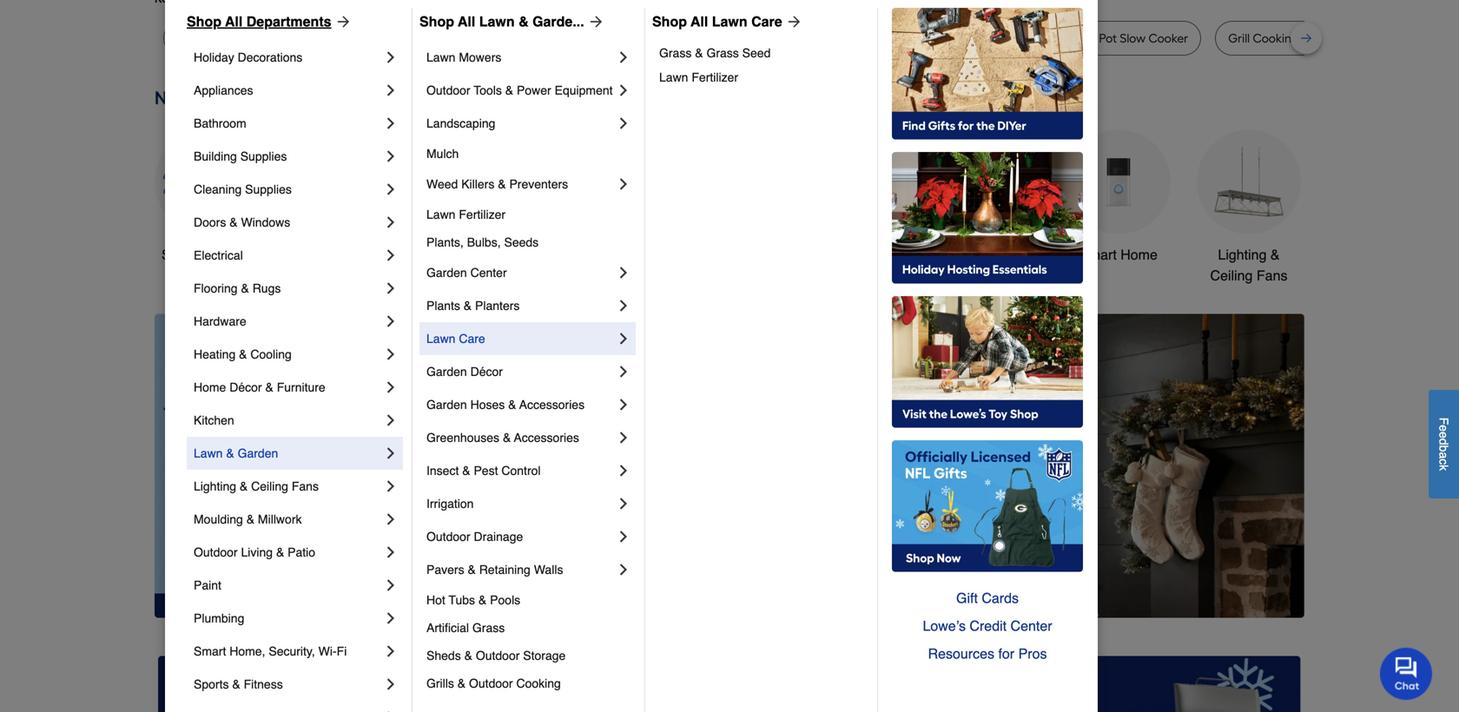 Task type: vqa. For each thing, say whether or not it's contained in the screenshot.
the top Smart
yes



Task type: locate. For each thing, give the bounding box(es) containing it.
chevron right image for cleaning supplies
[[382, 181, 400, 198]]

shop up slow cooker
[[187, 13, 222, 30]]

lawn up plants,
[[427, 208, 456, 222]]

chevron right image for appliances
[[382, 82, 400, 99]]

0 horizontal spatial bathroom
[[194, 116, 246, 130]]

instant
[[965, 31, 1003, 46]]

outdoor inside sheds & outdoor storage link
[[476, 649, 520, 663]]

f
[[1437, 418, 1451, 425]]

& inside outdoor tools & equipment
[[899, 247, 908, 263]]

0 vertical spatial home
[[1121, 247, 1158, 263]]

arrow right image inside shop all lawn care link
[[782, 13, 803, 30]]

gift
[[957, 590, 978, 606]]

1 horizontal spatial décor
[[471, 365, 503, 379]]

1 horizontal spatial smart
[[1080, 247, 1117, 263]]

accessories
[[520, 398, 585, 412], [514, 431, 579, 445]]

chevron right image for paint
[[382, 577, 400, 594]]

garden down kitchen "link"
[[238, 447, 278, 460]]

lawn fertilizer up plants, bulbs, seeds
[[427, 208, 506, 222]]

lawn fertilizer link down the seed
[[659, 65, 865, 89]]

1 shop from the left
[[187, 13, 222, 30]]

arrow left image
[[478, 466, 495, 483]]

shop all deals
[[162, 247, 252, 263]]

doors
[[194, 215, 226, 229]]

1 horizontal spatial arrow right image
[[584, 13, 605, 30]]

tools inside outdoor tools & equipment
[[863, 247, 895, 263]]

1 vertical spatial décor
[[230, 381, 262, 394]]

tubs
[[449, 593, 475, 607]]

outdoor for outdoor tools & equipment
[[809, 247, 859, 263]]

1 vertical spatial supplies
[[245, 182, 292, 196]]

arrow right image up microwave countertop
[[584, 13, 605, 30]]

0 horizontal spatial slow
[[176, 31, 202, 46]]

doors & windows link
[[194, 206, 382, 239]]

lawn down triple slow cooker
[[427, 50, 456, 64]]

grass
[[659, 46, 692, 60], [707, 46, 739, 60], [473, 621, 505, 635]]

1 pot from the left
[[320, 31, 338, 46]]

fi
[[337, 645, 347, 659]]

pavers & retaining walls
[[427, 563, 563, 577]]

for
[[999, 646, 1015, 662]]

chevron right image for building supplies
[[382, 148, 400, 165]]

grass up sheds & outdoor storage
[[473, 621, 505, 635]]

center up pros
[[1011, 618, 1053, 634]]

all for shop all lawn care
[[691, 13, 708, 30]]

chevron right image for lighting & ceiling fans
[[382, 478, 400, 495]]

hardware link
[[194, 305, 382, 338]]

chat invite button image
[[1380, 647, 1433, 700]]

lighting
[[1218, 247, 1267, 263], [194, 480, 236, 493]]

grass down food
[[659, 46, 692, 60]]

1 horizontal spatial center
[[1011, 618, 1053, 634]]

chevron right image for flooring & rugs
[[382, 280, 400, 297]]

1 horizontal spatial bathroom
[[959, 247, 1019, 263]]

1 vertical spatial lighting & ceiling fans link
[[194, 470, 382, 503]]

0 horizontal spatial center
[[471, 266, 507, 280]]

cooking
[[858, 31, 904, 46], [1253, 31, 1300, 46]]

cooker up holiday
[[205, 31, 245, 46]]

0 horizontal spatial care
[[459, 332, 485, 346]]

arrow right image up crock pot
[[331, 13, 352, 30]]

up to 35 percent off select small appliances. image
[[548, 656, 911, 712]]

decorations down christmas
[[561, 268, 635, 284]]

0 vertical spatial fertilizer
[[692, 70, 738, 84]]

0 horizontal spatial cooker
[[205, 31, 245, 46]]

pot for instant pot
[[1006, 31, 1024, 46]]

cooker up "lawn mowers"
[[440, 31, 480, 46]]

e up b
[[1437, 432, 1451, 439]]

arrow right image
[[331, 13, 352, 30], [584, 13, 605, 30], [782, 13, 803, 30]]

shop for shop all lawn care
[[652, 13, 687, 30]]

1 e from the top
[[1437, 425, 1451, 432]]

fans
[[1257, 268, 1288, 284], [292, 480, 319, 493]]

0 horizontal spatial decorations
[[238, 50, 303, 64]]

sheds & outdoor storage link
[[427, 642, 632, 670]]

2 shop from the left
[[420, 13, 454, 30]]

0 vertical spatial supplies
[[240, 149, 287, 163]]

all for shop all deals
[[198, 247, 213, 263]]

all
[[225, 13, 243, 30], [458, 13, 475, 30], [691, 13, 708, 30], [198, 247, 213, 263]]

grass down food warmer
[[707, 46, 739, 60]]

chevron right image for weed killers & preventers
[[615, 175, 632, 193]]

1 horizontal spatial fertilizer
[[692, 70, 738, 84]]

heating
[[194, 348, 236, 361]]

lawn down plants
[[427, 332, 456, 346]]

grill cooking grate & warming rack
[[1229, 31, 1430, 46]]

decorations for holiday
[[238, 50, 303, 64]]

chevron right image for holiday decorations
[[382, 49, 400, 66]]

1 horizontal spatial decorations
[[561, 268, 635, 284]]

living
[[241, 546, 273, 559]]

weed killers & preventers
[[427, 177, 568, 191]]

outdoor drainage
[[427, 530, 523, 544]]

arrow right image up the grass & grass seed link
[[782, 13, 803, 30]]

bathroom link
[[194, 107, 382, 140], [937, 130, 1041, 265]]

0 horizontal spatial lighting
[[194, 480, 236, 493]]

garden down plants,
[[427, 266, 467, 280]]

sports
[[194, 678, 229, 692]]

0 vertical spatial décor
[[471, 365, 503, 379]]

1 vertical spatial smart
[[194, 645, 226, 659]]

chevron right image for outdoor drainage
[[615, 528, 632, 546]]

power
[[517, 83, 551, 97]]

supplies up "cleaning supplies"
[[240, 149, 287, 163]]

1 vertical spatial fans
[[292, 480, 319, 493]]

lighting & ceiling fans
[[1211, 247, 1288, 284], [194, 480, 319, 493]]

tools for outdoor tools & power equipment
[[474, 83, 502, 97]]

christmas decorations
[[561, 247, 635, 284]]

heating & cooling link
[[194, 338, 382, 371]]

1 crock from the left
[[285, 31, 317, 46]]

control
[[502, 464, 541, 478]]

1 horizontal spatial home
[[1121, 247, 1158, 263]]

grass & grass seed
[[659, 46, 771, 60]]

chevron right image for plumbing
[[382, 610, 400, 627]]

all right shop
[[198, 247, 213, 263]]

outdoor tools & power equipment link
[[427, 74, 615, 107]]

3 shop from the left
[[652, 13, 687, 30]]

2 horizontal spatial cooker
[[1149, 31, 1189, 46]]

all up "lawn mowers"
[[458, 13, 475, 30]]

0 horizontal spatial lighting & ceiling fans
[[194, 480, 319, 493]]

crock pot slow cooker
[[1064, 31, 1189, 46]]

1 vertical spatial lighting & ceiling fans
[[194, 480, 319, 493]]

supplies
[[240, 149, 287, 163], [245, 182, 292, 196]]

& inside lighting & ceiling fans
[[1271, 247, 1280, 263]]

0 vertical spatial smart
[[1080, 247, 1117, 263]]

arrow right image inside shop all lawn & garde... link
[[584, 13, 605, 30]]

outdoor inside outdoor tools & equipment
[[809, 247, 859, 263]]

grills & outdoor cooking link
[[427, 670, 632, 698]]

garden down lawn care
[[427, 365, 467, 379]]

2 arrow right image from the left
[[584, 13, 605, 30]]

outdoor inside grills & outdoor cooking link
[[469, 677, 513, 691]]

1 vertical spatial decorations
[[561, 268, 635, 284]]

1 horizontal spatial lawn fertilizer
[[659, 70, 738, 84]]

2 horizontal spatial shop
[[652, 13, 687, 30]]

1 horizontal spatial slow
[[411, 31, 437, 46]]

tools link
[[415, 130, 520, 265]]

slow cooker
[[176, 31, 245, 46]]

chevron right image
[[382, 49, 400, 66], [615, 82, 632, 99], [615, 115, 632, 132], [615, 175, 632, 193], [382, 181, 400, 198], [382, 214, 400, 231], [615, 264, 632, 281], [382, 280, 400, 297], [382, 313, 400, 330], [615, 363, 632, 381], [382, 412, 400, 429], [615, 429, 632, 447], [382, 445, 400, 462], [382, 478, 400, 495], [615, 495, 632, 513], [382, 511, 400, 528], [615, 528, 632, 546], [382, 544, 400, 561], [382, 676, 400, 693], [382, 709, 400, 712]]

care down plants & planters
[[459, 332, 485, 346]]

chevron right image for insect & pest control
[[615, 462, 632, 480]]

chevron right image for lawn & garden
[[382, 445, 400, 462]]

2 cooking from the left
[[1253, 31, 1300, 46]]

center down bulbs,
[[471, 266, 507, 280]]

shop up triple slow cooker
[[420, 13, 454, 30]]

garden for garden center
[[427, 266, 467, 280]]

outdoor living & patio
[[194, 546, 315, 559]]

0 vertical spatial bathroom
[[194, 116, 246, 130]]

patio
[[288, 546, 315, 559]]

0 horizontal spatial cooking
[[858, 31, 904, 46]]

1 horizontal spatial fans
[[1257, 268, 1288, 284]]

2 crock from the left
[[802, 31, 834, 46]]

1 vertical spatial lawn fertilizer
[[427, 208, 506, 222]]

0 horizontal spatial arrow right image
[[331, 13, 352, 30]]

decorations down shop all departments link
[[238, 50, 303, 64]]

lawn & garden link
[[194, 437, 382, 470]]

accessories up control
[[514, 431, 579, 445]]

lawn fertilizer down "grass & grass seed" at the top of page
[[659, 70, 738, 84]]

chevron right image for outdoor living & patio
[[382, 544, 400, 561]]

outdoor inside outdoor drainage link
[[427, 530, 471, 544]]

1 vertical spatial ceiling
[[251, 480, 288, 493]]

fertilizer down "grass & grass seed" at the top of page
[[692, 70, 738, 84]]

5 pot from the left
[[1099, 31, 1117, 46]]

décor up the hoses
[[471, 365, 503, 379]]

0 vertical spatial care
[[752, 13, 782, 30]]

1 vertical spatial bathroom
[[959, 247, 1019, 263]]

chevron right image for garden hoses & accessories
[[615, 396, 632, 414]]

crock down departments
[[285, 31, 317, 46]]

scroll to item #5 image
[[966, 587, 1007, 594]]

1 vertical spatial equipment
[[825, 268, 892, 284]]

pavers
[[427, 563, 464, 577]]

cleaning
[[194, 182, 242, 196]]

chevron right image
[[615, 49, 632, 66], [382, 82, 400, 99], [382, 115, 400, 132], [382, 148, 400, 165], [382, 247, 400, 264], [615, 297, 632, 314], [615, 330, 632, 348], [382, 346, 400, 363], [382, 379, 400, 396], [615, 396, 632, 414], [615, 462, 632, 480], [615, 561, 632, 579], [382, 577, 400, 594], [382, 610, 400, 627], [382, 643, 400, 660]]

artificial grass
[[427, 621, 505, 635]]

chevron right image for lawn care
[[615, 330, 632, 348]]

accessories up the greenhouses & accessories link
[[520, 398, 585, 412]]

2 horizontal spatial grass
[[707, 46, 739, 60]]

0 vertical spatial lighting & ceiling fans link
[[1197, 130, 1301, 286]]

2 pot from the left
[[837, 31, 855, 46]]

pot for crock pot cooking pot
[[837, 31, 855, 46]]

1 vertical spatial accessories
[[514, 431, 579, 445]]

1 horizontal spatial shop
[[420, 13, 454, 30]]

arrow right image for shop all lawn & garde...
[[584, 13, 605, 30]]

hardware
[[194, 314, 246, 328]]

shop all lawn & garde...
[[420, 13, 584, 30]]

hot
[[427, 593, 445, 607]]

0 vertical spatial lawn fertilizer
[[659, 70, 738, 84]]

0 horizontal spatial equipment
[[555, 83, 613, 97]]

care up the grass & grass seed link
[[752, 13, 782, 30]]

chevron right image for hardware
[[382, 313, 400, 330]]

preventers
[[509, 177, 568, 191]]

deals
[[216, 247, 252, 263]]

1 horizontal spatial equipment
[[825, 268, 892, 284]]

outdoor inside outdoor tools & power equipment link
[[427, 83, 471, 97]]

shop for shop all lawn & garde...
[[420, 13, 454, 30]]

e up d
[[1437, 425, 1451, 432]]

1 vertical spatial lawn fertilizer link
[[427, 201, 632, 228]]

equipment
[[555, 83, 613, 97], [825, 268, 892, 284]]

lighting & ceiling fans link
[[1197, 130, 1301, 286], [194, 470, 382, 503]]

windows
[[241, 215, 290, 229]]

0 vertical spatial decorations
[[238, 50, 303, 64]]

0 vertical spatial fans
[[1257, 268, 1288, 284]]

0 vertical spatial lighting
[[1218, 247, 1267, 263]]

2 horizontal spatial arrow right image
[[782, 13, 803, 30]]

building supplies link
[[194, 140, 382, 173]]

plants, bulbs, seeds link
[[427, 228, 632, 256]]

lawn care
[[427, 332, 485, 346]]

0 horizontal spatial décor
[[230, 381, 262, 394]]

outdoor drainage link
[[427, 520, 615, 553]]

1 horizontal spatial cooker
[[440, 31, 480, 46]]

crock right the warmer
[[802, 31, 834, 46]]

chevron right image for bathroom
[[382, 115, 400, 132]]

departments
[[247, 13, 331, 30]]

chevron right image for landscaping
[[615, 115, 632, 132]]

1 horizontal spatial lighting & ceiling fans
[[1211, 247, 1288, 284]]

shop these last-minute gifts. $99 or less. quantities are limited and won't last. image
[[155, 314, 435, 618]]

chevron right image for sports & fitness
[[382, 676, 400, 693]]

0 horizontal spatial fans
[[292, 480, 319, 493]]

mulch link
[[427, 140, 632, 168]]

décor down heating & cooling
[[230, 381, 262, 394]]

all up food
[[691, 13, 708, 30]]

4 pot from the left
[[1006, 31, 1024, 46]]

0 vertical spatial lighting & ceiling fans
[[1211, 247, 1288, 284]]

crock right instant pot
[[1064, 31, 1096, 46]]

decorations
[[238, 50, 303, 64], [561, 268, 635, 284]]

supplies up windows
[[245, 182, 292, 196]]

fitness
[[244, 678, 283, 692]]

all up slow cooker
[[225, 13, 243, 30]]

chevron right image for greenhouses & accessories
[[615, 429, 632, 447]]

find gifts for the diyer. image
[[892, 8, 1083, 140]]

garden
[[427, 266, 467, 280], [427, 365, 467, 379], [427, 398, 467, 412], [238, 447, 278, 460]]

shop up food
[[652, 13, 687, 30]]

microwave countertop
[[520, 31, 646, 46]]

lowe's
[[923, 618, 966, 634]]

resources for pros
[[928, 646, 1047, 662]]

1 arrow right image from the left
[[331, 13, 352, 30]]

2 horizontal spatial crock
[[1064, 31, 1096, 46]]

arrow right image inside shop all departments link
[[331, 13, 352, 30]]

0 horizontal spatial smart
[[194, 645, 226, 659]]

2 horizontal spatial slow
[[1120, 31, 1146, 46]]

instant pot
[[965, 31, 1024, 46]]

doors & windows
[[194, 215, 290, 229]]

0 horizontal spatial shop
[[187, 13, 222, 30]]

3 crock from the left
[[1064, 31, 1096, 46]]

a
[[1437, 452, 1451, 459]]

tools inside outdoor tools & power equipment link
[[474, 83, 502, 97]]

chevron right image for doors & windows
[[382, 214, 400, 231]]

shop all lawn care link
[[652, 11, 803, 32]]

1 vertical spatial home
[[194, 381, 226, 394]]

pot for crock pot
[[320, 31, 338, 46]]

1 vertical spatial fertilizer
[[459, 208, 506, 222]]

lawn mowers link
[[427, 41, 615, 74]]

1 vertical spatial center
[[1011, 618, 1053, 634]]

0 vertical spatial lawn fertilizer link
[[659, 65, 865, 89]]

pot for crock pot slow cooker
[[1099, 31, 1117, 46]]

garden up greenhouses
[[427, 398, 467, 412]]

crock for crock pot cooking pot
[[802, 31, 834, 46]]

sheds
[[427, 649, 461, 663]]

0 vertical spatial ceiling
[[1211, 268, 1253, 284]]

cooker left grill
[[1149, 31, 1189, 46]]

fertilizer up plants, bulbs, seeds
[[459, 208, 506, 222]]

outdoor inside outdoor living & patio link
[[194, 546, 238, 559]]

3 arrow right image from the left
[[782, 13, 803, 30]]

outdoor tools & equipment link
[[806, 130, 910, 286]]

chevron right image for home décor & furniture
[[382, 379, 400, 396]]

home décor & furniture link
[[194, 371, 382, 404]]

k
[[1437, 465, 1451, 471]]

1 horizontal spatial cooking
[[1253, 31, 1300, 46]]

1 horizontal spatial care
[[752, 13, 782, 30]]

0 horizontal spatial crock
[[285, 31, 317, 46]]

fans inside lighting & ceiling fans
[[1257, 268, 1288, 284]]

1 horizontal spatial crock
[[802, 31, 834, 46]]

lawn up mowers
[[479, 13, 515, 30]]

outdoor for outdoor living & patio
[[194, 546, 238, 559]]

1 horizontal spatial bathroom link
[[937, 130, 1041, 265]]

1 horizontal spatial lighting
[[1218, 247, 1267, 263]]

0 horizontal spatial fertilizer
[[459, 208, 506, 222]]

lawn fertilizer link up seeds on the left top of page
[[427, 201, 632, 228]]

chevron right image for pavers & retaining walls
[[615, 561, 632, 579]]



Task type: describe. For each thing, give the bounding box(es) containing it.
wi-
[[319, 645, 337, 659]]

all for shop all lawn & garde...
[[458, 13, 475, 30]]

garden hoses & accessories
[[427, 398, 585, 412]]

sports & fitness
[[194, 678, 283, 692]]

f e e d b a c k
[[1437, 418, 1451, 471]]

chevron right image for lawn mowers
[[615, 49, 632, 66]]

visit the lowe's toy shop. image
[[892, 296, 1083, 428]]

grate
[[1302, 31, 1334, 46]]

garde...
[[533, 13, 584, 30]]

1 horizontal spatial grass
[[659, 46, 692, 60]]

75 percent off all artificial christmas trees, holiday lights and more. image
[[463, 314, 1305, 618]]

b
[[1437, 445, 1451, 452]]

building supplies
[[194, 149, 287, 163]]

seeds
[[504, 235, 539, 249]]

shop
[[162, 247, 194, 263]]

killers
[[461, 177, 495, 191]]

home inside smart home link
[[1121, 247, 1158, 263]]

plants, bulbs, seeds
[[427, 235, 539, 249]]

gift cards link
[[892, 585, 1083, 612]]

walls
[[534, 563, 563, 577]]

cooling
[[251, 348, 292, 361]]

tools inside tools link
[[451, 247, 484, 263]]

pros
[[1019, 646, 1047, 662]]

garden for garden décor
[[427, 365, 467, 379]]

arrow right image
[[1273, 466, 1290, 483]]

flooring & rugs
[[194, 281, 281, 295]]

0 horizontal spatial grass
[[473, 621, 505, 635]]

fertilizer for lawn fertilizer link to the right
[[692, 70, 738, 84]]

chevron right image for irrigation
[[615, 495, 632, 513]]

0 vertical spatial accessories
[[520, 398, 585, 412]]

landscaping
[[427, 116, 496, 130]]

3 cooker from the left
[[1149, 31, 1189, 46]]

smart home, security, wi-fi
[[194, 645, 347, 659]]

1 horizontal spatial lawn fertilizer link
[[659, 65, 865, 89]]

lowe's credit center link
[[892, 612, 1083, 640]]

cooking
[[516, 677, 561, 691]]

scroll to item #4 element
[[920, 585, 966, 595]]

smart for smart home, security, wi-fi
[[194, 645, 226, 659]]

seed
[[743, 46, 771, 60]]

chevron right image for garden center
[[615, 264, 632, 281]]

recommended searches for you heading
[[155, 0, 1305, 7]]

décor for departments
[[230, 381, 262, 394]]

grill
[[1229, 31, 1250, 46]]

2 cooker from the left
[[440, 31, 480, 46]]

outdoor for outdoor tools & power equipment
[[427, 83, 471, 97]]

supplies for building supplies
[[240, 149, 287, 163]]

0 vertical spatial center
[[471, 266, 507, 280]]

smart home, security, wi-fi link
[[194, 635, 382, 668]]

0 horizontal spatial lawn fertilizer
[[427, 208, 506, 222]]

moulding
[[194, 513, 243, 526]]

building
[[194, 149, 237, 163]]

insect & pest control link
[[427, 454, 615, 487]]

crock for crock pot
[[285, 31, 317, 46]]

greenhouses & accessories link
[[427, 421, 615, 454]]

microwave
[[520, 31, 580, 46]]

appliances
[[194, 83, 253, 97]]

garden for garden hoses & accessories
[[427, 398, 467, 412]]

equipment inside outdoor tools & equipment
[[825, 268, 892, 284]]

2 slow from the left
[[411, 31, 437, 46]]

sports & fitness link
[[194, 668, 382, 701]]

chevron right image for kitchen
[[382, 412, 400, 429]]

arrow right image for shop all lawn care
[[782, 13, 803, 30]]

new deals every day during 25 days of deals image
[[155, 83, 1305, 113]]

lawn down kitchen
[[194, 447, 223, 460]]

0 horizontal spatial lawn fertilizer link
[[427, 201, 632, 228]]

d
[[1437, 439, 1451, 445]]

1 cooker from the left
[[205, 31, 245, 46]]

pavers & retaining walls link
[[427, 553, 615, 586]]

electrical link
[[194, 239, 382, 272]]

grills & outdoor cooking
[[427, 677, 561, 691]]

bulbs,
[[467, 235, 501, 249]]

outdoor for outdoor drainage
[[427, 530, 471, 544]]

1 cooking from the left
[[858, 31, 904, 46]]

garden center link
[[427, 256, 615, 289]]

3 pot from the left
[[907, 31, 925, 46]]

crock for crock pot slow cooker
[[1064, 31, 1096, 46]]

moulding & millwork link
[[194, 503, 382, 536]]

2 e from the top
[[1437, 432, 1451, 439]]

shop all lawn care
[[652, 13, 782, 30]]

1 horizontal spatial ceiling
[[1211, 268, 1253, 284]]

chevron right image for outdoor tools & power equipment
[[615, 82, 632, 99]]

0 horizontal spatial lighting & ceiling fans link
[[194, 470, 382, 503]]

shop for shop all departments
[[187, 13, 222, 30]]

all for shop all departments
[[225, 13, 243, 30]]

holiday
[[194, 50, 234, 64]]

grills
[[427, 677, 454, 691]]

smart home link
[[1067, 130, 1171, 265]]

3 slow from the left
[[1120, 31, 1146, 46]]

moulding & millwork
[[194, 513, 302, 526]]

arrow right image for shop all departments
[[331, 13, 352, 30]]

plants
[[427, 299, 460, 313]]

up to 30 percent off select grills and accessories. image
[[939, 656, 1301, 712]]

fertilizer for the leftmost lawn fertilizer link
[[459, 208, 506, 222]]

chevron right image for garden décor
[[615, 363, 632, 381]]

storage
[[523, 649, 566, 663]]

warmer
[[716, 31, 762, 46]]

holiday hosting essentials. image
[[892, 152, 1083, 284]]

paint
[[194, 579, 221, 592]]

lawn mowers
[[427, 50, 502, 64]]

smart for smart home
[[1080, 247, 1117, 263]]

furniture
[[277, 381, 326, 394]]

lawn down food
[[659, 70, 688, 84]]

lawn up food warmer
[[712, 13, 748, 30]]

gift cards
[[957, 590, 1019, 606]]

decorations for christmas
[[561, 268, 635, 284]]

greenhouses & accessories
[[427, 431, 579, 445]]

greenhouses
[[427, 431, 500, 445]]

get up to 2 free select tools or batteries when you buy 1 with select purchases. image
[[158, 656, 521, 712]]

décor for lawn
[[471, 365, 503, 379]]

retaining
[[479, 563, 531, 577]]

0 vertical spatial equipment
[[555, 83, 613, 97]]

0 horizontal spatial bathroom link
[[194, 107, 382, 140]]

officially licensed n f l gifts. shop now. image
[[892, 440, 1083, 573]]

chevron right image for moulding & millwork
[[382, 511, 400, 528]]

1 vertical spatial lighting
[[194, 480, 236, 493]]

millwork
[[258, 513, 302, 526]]

1 horizontal spatial lighting & ceiling fans link
[[1197, 130, 1301, 286]]

triple
[[378, 31, 408, 46]]

landscaping link
[[427, 107, 615, 140]]

chevron right image for electrical
[[382, 247, 400, 264]]

holiday decorations
[[194, 50, 303, 64]]

mulch
[[427, 147, 459, 161]]

artificial grass link
[[427, 614, 632, 642]]

1 slow from the left
[[176, 31, 202, 46]]

shop all deals link
[[155, 130, 259, 265]]

pest
[[474, 464, 498, 478]]

crock pot cooking pot
[[802, 31, 925, 46]]

0 horizontal spatial home
[[194, 381, 226, 394]]

kitchen
[[194, 414, 234, 427]]

tools for outdoor tools & equipment
[[863, 247, 895, 263]]

plants & planters link
[[427, 289, 615, 322]]

outdoor tools & equipment
[[809, 247, 908, 284]]

f e e d b a c k button
[[1429, 390, 1460, 499]]

weed killers & preventers link
[[427, 168, 615, 201]]

supplies for cleaning supplies
[[245, 182, 292, 196]]

chevron right image for heating & cooling
[[382, 346, 400, 363]]

outdoor living & patio link
[[194, 536, 382, 569]]

shop all lawn & garde... link
[[420, 11, 605, 32]]

chevron right image for plants & planters
[[615, 297, 632, 314]]

1 vertical spatial care
[[459, 332, 485, 346]]

scroll to item #2 image
[[837, 587, 879, 594]]

crock pot
[[285, 31, 338, 46]]

heating & cooling
[[194, 348, 292, 361]]

lowe's credit center
[[923, 618, 1053, 634]]

chevron right image for smart home, security, wi-fi
[[382, 643, 400, 660]]

drainage
[[474, 530, 523, 544]]

christmas decorations link
[[546, 130, 650, 286]]

0 horizontal spatial ceiling
[[251, 480, 288, 493]]

holiday decorations link
[[194, 41, 382, 74]]

shop all departments
[[187, 13, 331, 30]]

garden décor link
[[427, 355, 615, 388]]



